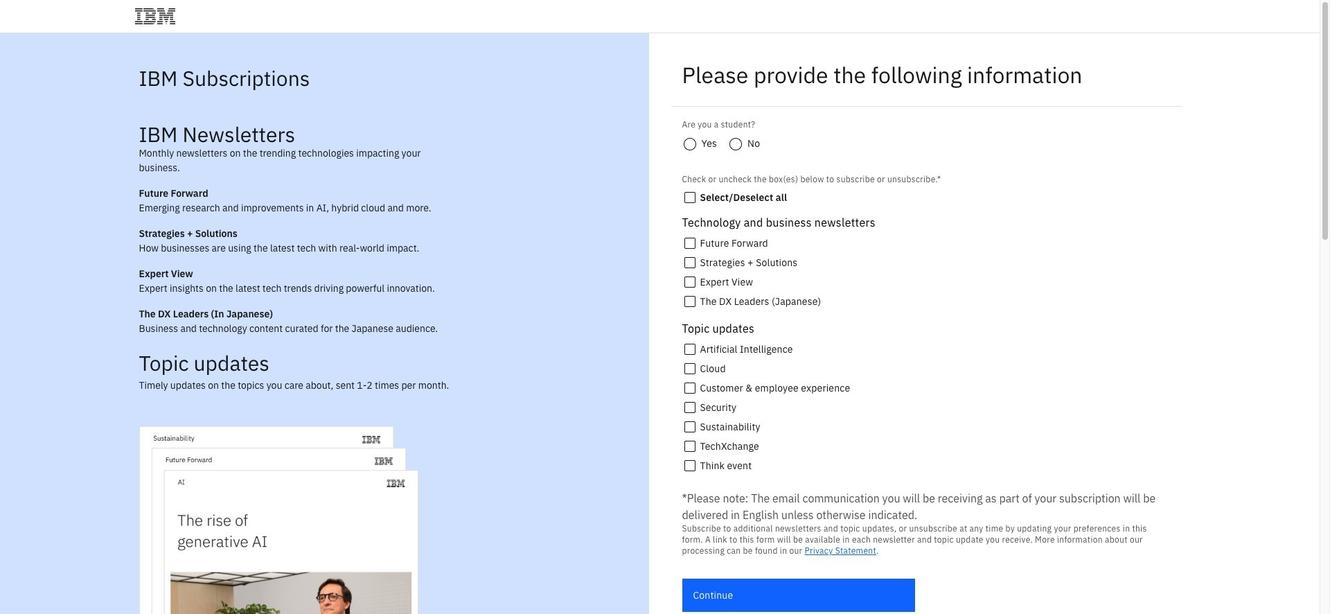 Task type: locate. For each thing, give the bounding box(es) containing it.
tooltip
[[139, 122, 449, 614]]

undefined image
[[139, 426, 418, 614]]



Task type: vqa. For each thing, say whether or not it's contained in the screenshot.
Your privacy choices 'element'
no



